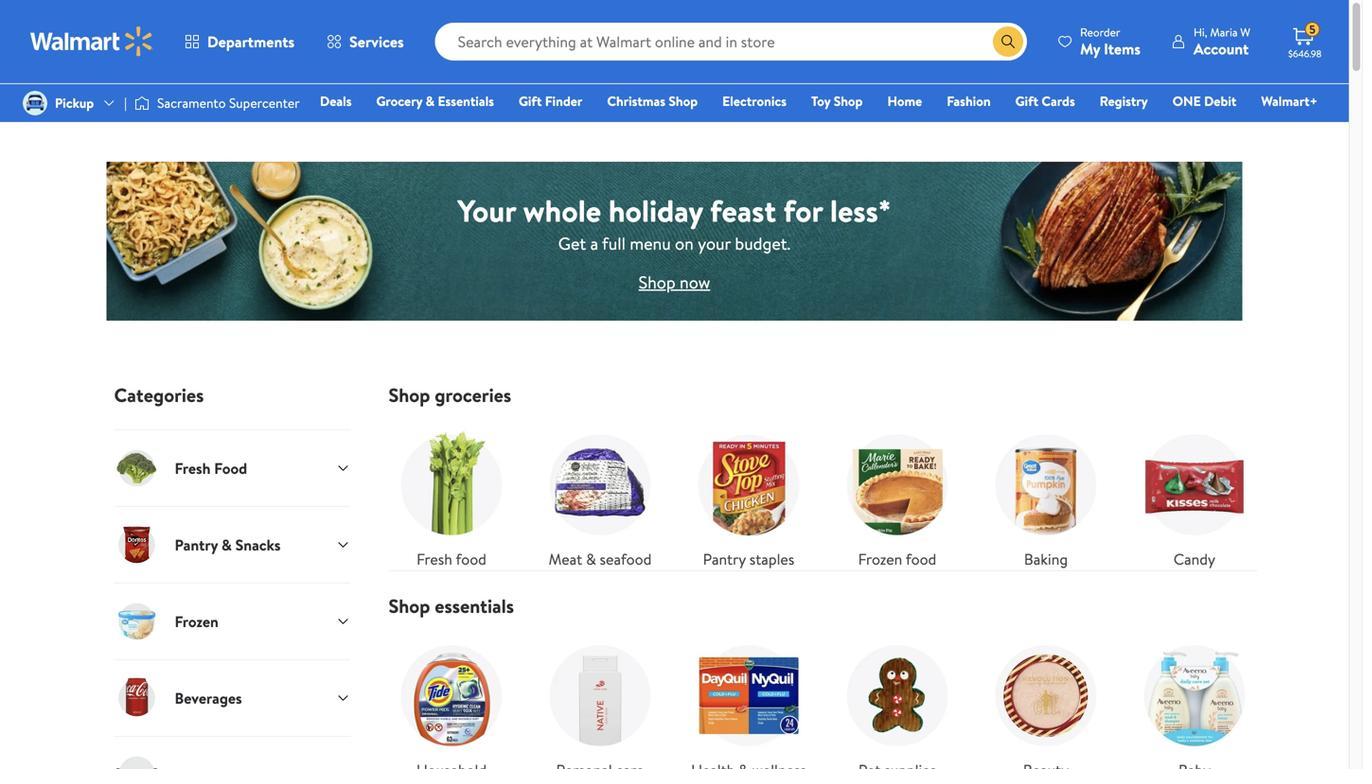 Task type: vqa. For each thing, say whether or not it's contained in the screenshot.
Frozen
yes



Task type: describe. For each thing, give the bounding box(es) containing it.
departments button
[[169, 19, 311, 64]]

reorder
[[1080, 24, 1120, 40]]

fresh food link
[[389, 422, 515, 571]]

& for snacks
[[221, 535, 232, 555]]

departments
[[207, 31, 294, 52]]

food for fresh food
[[456, 549, 486, 570]]

walmart image
[[30, 27, 153, 57]]

pantry staples
[[703, 549, 795, 570]]

home link
[[879, 91, 931, 111]]

services button
[[311, 19, 420, 64]]

$646.98
[[1288, 47, 1322, 60]]

gift cards
[[1015, 92, 1075, 110]]

on
[[675, 232, 694, 255]]

essentials
[[438, 92, 494, 110]]

whole
[[523, 190, 601, 232]]

frozen food
[[858, 549, 937, 570]]

staples
[[750, 549, 795, 570]]

reorder my items
[[1080, 24, 1141, 59]]

registry link
[[1091, 91, 1157, 111]]

grab & go image
[[114, 753, 160, 770]]

baking link
[[983, 422, 1109, 571]]

cards
[[1042, 92, 1075, 110]]

5
[[1309, 21, 1316, 38]]

pantry staples link
[[686, 422, 812, 571]]

meat & seafood link
[[537, 422, 663, 571]]

grocery
[[376, 92, 422, 110]]

shop right christmas
[[669, 92, 698, 110]]

christmas shop
[[607, 92, 698, 110]]

maria
[[1210, 24, 1238, 40]]

one debit link
[[1164, 91, 1245, 111]]

frozen for frozen
[[175, 611, 219, 632]]

fresh for fresh food
[[417, 549, 452, 570]]

your whole holiday feast for less*. get a full menu on your budget. shop now. image
[[106, 160, 1242, 323]]

gift for gift cards
[[1015, 92, 1039, 110]]

frozen food link
[[834, 422, 960, 571]]

finder
[[545, 92, 583, 110]]

shop now
[[639, 271, 710, 294]]

grocery & essentials link
[[368, 91, 503, 111]]

sacramento supercenter
[[157, 94, 300, 112]]

pantry & snacks
[[175, 535, 281, 555]]

fresh food
[[175, 458, 247, 479]]

pickup
[[55, 94, 94, 112]]

shop essentials
[[389, 593, 514, 620]]

debit
[[1204, 92, 1237, 110]]

candy link
[[1132, 422, 1258, 571]]

fresh food button
[[114, 430, 351, 506]]

toy shop link
[[803, 91, 871, 111]]

groceries
[[435, 382, 511, 408]]

walmart+
[[1261, 92, 1318, 110]]

meat
[[549, 549, 582, 570]]

food
[[214, 458, 247, 479]]

your
[[698, 232, 731, 255]]

|
[[124, 94, 127, 112]]

home
[[887, 92, 922, 110]]

pantry for pantry & snacks
[[175, 535, 218, 555]]

candy
[[1174, 549, 1216, 570]]

deals
[[320, 92, 352, 110]]

hi, maria w account
[[1194, 24, 1251, 59]]

feast
[[710, 190, 776, 232]]

electronics link
[[714, 91, 795, 111]]

snacks
[[235, 535, 281, 555]]

baking
[[1024, 549, 1068, 570]]

a
[[590, 232, 598, 255]]

& for essentials
[[426, 92, 435, 110]]



Task type: locate. For each thing, give the bounding box(es) containing it.
essentials
[[435, 593, 514, 620]]

shop for essentials
[[389, 593, 430, 620]]

shop for groceries
[[389, 382, 430, 408]]

2 gift from the left
[[1015, 92, 1039, 110]]

0 horizontal spatial gift
[[519, 92, 542, 110]]

fresh left food
[[175, 458, 211, 479]]

shop down fresh food
[[389, 593, 430, 620]]

gift left cards
[[1015, 92, 1039, 110]]

shop right "toy"
[[834, 92, 863, 110]]

0 vertical spatial list
[[377, 407, 1269, 571]]

 image
[[134, 94, 150, 113]]

sacramento
[[157, 94, 226, 112]]

budget.
[[735, 232, 791, 255]]

frozen inside list
[[858, 549, 902, 570]]

search icon image
[[1001, 34, 1016, 49]]

gift finder link
[[510, 91, 591, 111]]

shop now link
[[639, 271, 710, 294]]

frozen
[[858, 549, 902, 570], [175, 611, 219, 632]]

shop groceries
[[389, 382, 511, 408]]

fresh
[[175, 458, 211, 479], [417, 549, 452, 570]]

deals link
[[311, 91, 360, 111]]

fresh up shop essentials
[[417, 549, 452, 570]]

christmas shop link
[[599, 91, 706, 111]]

hi,
[[1194, 24, 1208, 40]]

grocery & essentials
[[376, 92, 494, 110]]

list for shop groceries
[[377, 407, 1269, 571]]

pantry left staples
[[703, 549, 746, 570]]

seafood
[[600, 549, 652, 570]]

list containing fresh food
[[377, 407, 1269, 571]]

shop left groceries
[[389, 382, 430, 408]]

meat & seafood
[[549, 549, 652, 570]]

services
[[349, 31, 404, 52]]

 image
[[23, 91, 47, 115]]

frozen for frozen food
[[858, 549, 902, 570]]

frozen inside dropdown button
[[175, 611, 219, 632]]

& right meat
[[586, 549, 596, 570]]

&
[[426, 92, 435, 110], [221, 535, 232, 555], [586, 549, 596, 570]]

Walmart Site-Wide search field
[[435, 23, 1027, 61]]

1 food from the left
[[456, 549, 486, 570]]

1 horizontal spatial &
[[426, 92, 435, 110]]

pantry inside dropdown button
[[175, 535, 218, 555]]

toy
[[811, 92, 831, 110]]

gift cards link
[[1007, 91, 1084, 111]]

2 list from the top
[[377, 618, 1269, 770]]

pantry left snacks
[[175, 535, 218, 555]]

registry
[[1100, 92, 1148, 110]]

2 food from the left
[[906, 549, 937, 570]]

1 vertical spatial frozen
[[175, 611, 219, 632]]

account
[[1194, 38, 1249, 59]]

1 gift from the left
[[519, 92, 542, 110]]

for
[[784, 190, 823, 232]]

& left snacks
[[221, 535, 232, 555]]

gift for gift finder
[[519, 92, 542, 110]]

gift finder
[[519, 92, 583, 110]]

fashion link
[[938, 91, 999, 111]]

0 vertical spatial frozen
[[858, 549, 902, 570]]

shop for now
[[639, 271, 676, 294]]

2 horizontal spatial &
[[586, 549, 596, 570]]

categories
[[114, 382, 204, 408]]

get
[[558, 232, 586, 255]]

list for shop essentials
[[377, 618, 1269, 770]]

my
[[1080, 38, 1100, 59]]

0 vertical spatial fresh
[[175, 458, 211, 479]]

0 horizontal spatial &
[[221, 535, 232, 555]]

electronics
[[722, 92, 787, 110]]

0 horizontal spatial food
[[456, 549, 486, 570]]

your whole holiday feast for less* get a full menu on your budget.
[[458, 190, 891, 255]]

beverages button
[[114, 660, 351, 737]]

pantry
[[175, 535, 218, 555], [703, 549, 746, 570]]

gift left finder
[[519, 92, 542, 110]]

pantry & snacks button
[[114, 506, 351, 583]]

one
[[1173, 92, 1201, 110]]

& right the grocery
[[426, 92, 435, 110]]

1 horizontal spatial pantry
[[703, 549, 746, 570]]

supercenter
[[229, 94, 300, 112]]

1 horizontal spatial fresh
[[417, 549, 452, 570]]

one debit
[[1173, 92, 1237, 110]]

fresh for fresh food
[[175, 458, 211, 479]]

menu
[[630, 232, 671, 255]]

now
[[680, 271, 710, 294]]

walmart+ link
[[1253, 91, 1326, 111]]

fresh inside dropdown button
[[175, 458, 211, 479]]

1 vertical spatial fresh
[[417, 549, 452, 570]]

& for seafood
[[586, 549, 596, 570]]

1 horizontal spatial frozen
[[858, 549, 902, 570]]

frozen button
[[114, 583, 351, 660]]

0 horizontal spatial frozen
[[175, 611, 219, 632]]

1 vertical spatial list
[[377, 618, 1269, 770]]

1 horizontal spatial gift
[[1015, 92, 1039, 110]]

& inside dropdown button
[[221, 535, 232, 555]]

christmas
[[607, 92, 666, 110]]

beverages
[[175, 688, 242, 709]]

Search search field
[[435, 23, 1027, 61]]

fresh food
[[417, 549, 486, 570]]

shop left now
[[639, 271, 676, 294]]

0 horizontal spatial pantry
[[175, 535, 218, 555]]

holiday
[[609, 190, 703, 232]]

food for frozen food
[[906, 549, 937, 570]]

full
[[602, 232, 626, 255]]

list
[[377, 407, 1269, 571], [377, 618, 1269, 770]]

less*
[[830, 190, 891, 232]]

food
[[456, 549, 486, 570], [906, 549, 937, 570]]

1 horizontal spatial food
[[906, 549, 937, 570]]

gift
[[519, 92, 542, 110], [1015, 92, 1039, 110]]

shop
[[669, 92, 698, 110], [834, 92, 863, 110], [639, 271, 676, 294], [389, 382, 430, 408], [389, 593, 430, 620]]

items
[[1104, 38, 1141, 59]]

w
[[1240, 24, 1251, 40]]

fashion
[[947, 92, 991, 110]]

your
[[458, 190, 516, 232]]

1 list from the top
[[377, 407, 1269, 571]]

0 horizontal spatial fresh
[[175, 458, 211, 479]]

toy shop
[[811, 92, 863, 110]]

pantry for pantry staples
[[703, 549, 746, 570]]



